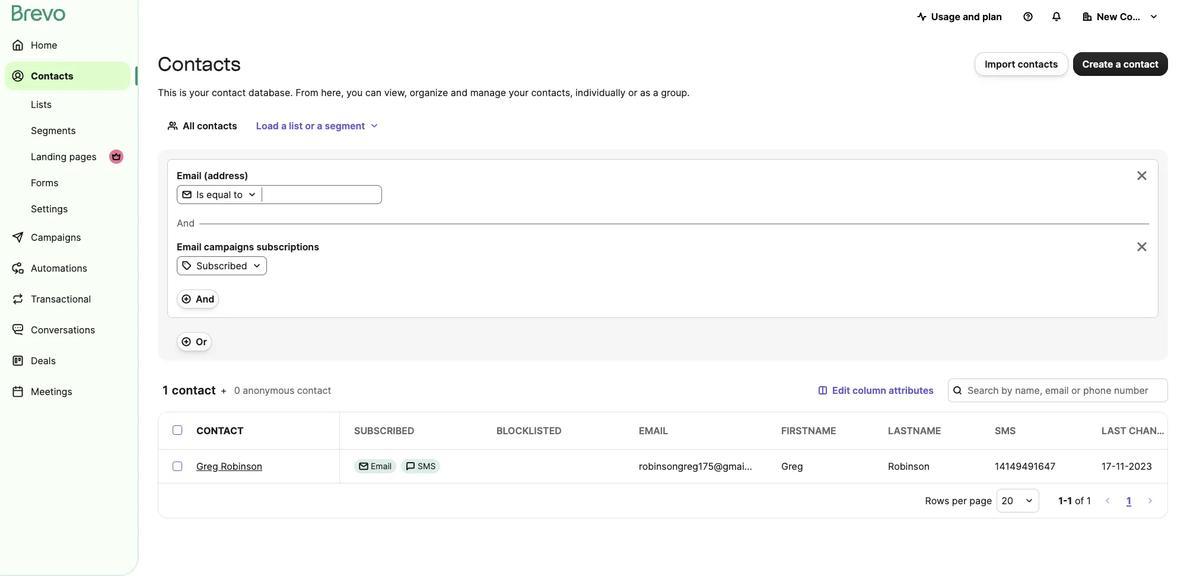 Task type: describe. For each thing, give the bounding box(es) containing it.
pages
[[69, 151, 97, 163]]

0 horizontal spatial contacts
[[31, 70, 73, 82]]

contact inside 1 contact + 0 anonymous contact
[[297, 385, 331, 397]]

is
[[196, 189, 204, 201]]

organize
[[410, 87, 448, 99]]

lists
[[31, 99, 52, 110]]

contact up all contacts
[[212, 87, 246, 99]]

0
[[234, 385, 240, 397]]

contacts link
[[5, 62, 131, 90]]

is equal to
[[196, 189, 243, 201]]

robinsongreg175@gmail.com
[[639, 461, 769, 473]]

plan
[[983, 11, 1003, 23]]

2 vertical spatial email
[[371, 461, 392, 471]]

(address)
[[204, 170, 248, 182]]

lastname
[[889, 425, 942, 437]]

database.
[[249, 87, 293, 99]]

1 contact + 0 anonymous contact
[[163, 383, 331, 398]]

create a contact button
[[1074, 52, 1169, 76]]

meetings link
[[5, 378, 131, 406]]

or
[[196, 336, 207, 348]]

campaigns link
[[5, 223, 131, 252]]

2 robinson from the left
[[889, 461, 930, 473]]

per
[[953, 495, 968, 507]]

this
[[158, 87, 177, 99]]

contacts for all contacts
[[197, 120, 237, 132]]

edit
[[833, 385, 851, 397]]

1 horizontal spatial sms
[[995, 425, 1016, 437]]

segments
[[31, 125, 76, 137]]

1 horizontal spatial contacts
[[158, 53, 241, 75]]

page
[[970, 495, 993, 507]]

lists link
[[5, 93, 131, 116]]

is
[[179, 87, 187, 99]]

or button
[[177, 332, 212, 351]]

email (address)
[[177, 170, 248, 182]]

to
[[234, 189, 243, 201]]

new
[[1098, 11, 1118, 23]]

of
[[1076, 495, 1085, 507]]

left___c25ys image
[[406, 462, 416, 471]]

contact left +
[[172, 383, 216, 398]]

import
[[986, 58, 1016, 70]]

14149491647
[[995, 461, 1056, 473]]

rows per page
[[926, 495, 993, 507]]

and inside and button
[[196, 293, 215, 305]]

email campaigns subscriptions
[[177, 241, 319, 253]]

2 your from the left
[[509, 87, 529, 99]]

automations
[[31, 262, 87, 274]]

contact
[[196, 425, 244, 437]]

subscribed button
[[177, 259, 266, 273]]

segment
[[325, 120, 365, 132]]

manage
[[471, 87, 506, 99]]

new company
[[1098, 11, 1164, 23]]

this is your contact database. from here, you can view, organize and manage your contacts, individually or as a group.
[[158, 87, 690, 99]]

individually
[[576, 87, 626, 99]]

home
[[31, 39, 57, 51]]

you
[[347, 87, 363, 99]]

greg for greg robinson
[[196, 461, 218, 473]]

all
[[183, 120, 195, 132]]

forms
[[31, 177, 58, 189]]

1 vertical spatial and
[[451, 87, 468, 99]]

attributes
[[889, 385, 934, 397]]

email
[[639, 425, 669, 437]]

import contacts button
[[975, 52, 1069, 76]]

here,
[[321, 87, 344, 99]]

all contacts
[[183, 120, 237, 132]]

usage and plan button
[[908, 5, 1012, 28]]

last changed
[[1102, 425, 1177, 437]]

as
[[640, 87, 651, 99]]

greg robinson link
[[196, 459, 262, 474]]

transactional
[[31, 293, 91, 305]]

a right list
[[317, 120, 323, 132]]



Task type: vqa. For each thing, say whether or not it's contained in the screenshot.
"a" inside Create a contact button
yes



Task type: locate. For each thing, give the bounding box(es) containing it.
your right is
[[189, 87, 209, 99]]

1 greg from the left
[[196, 461, 218, 473]]

or inside button
[[305, 120, 315, 132]]

and left manage
[[451, 87, 468, 99]]

landing pages
[[31, 151, 97, 163]]

17-11-2023
[[1102, 461, 1153, 473]]

contact
[[1124, 58, 1159, 70], [212, 87, 246, 99], [172, 383, 216, 398], [297, 385, 331, 397]]

greg down contact
[[196, 461, 218, 473]]

email for email campaigns subscriptions
[[177, 241, 202, 253]]

last
[[1102, 425, 1127, 437]]

from
[[296, 87, 319, 99]]

meetings
[[31, 386, 72, 398]]

deals
[[31, 355, 56, 367]]

1 robinson from the left
[[221, 461, 262, 473]]

and inside button
[[963, 11, 981, 23]]

0 horizontal spatial your
[[189, 87, 209, 99]]

contacts,
[[532, 87, 573, 99]]

robinson down lastname
[[889, 461, 930, 473]]

subscribed
[[196, 260, 247, 272]]

greg robinson
[[196, 461, 262, 473]]

1 your from the left
[[189, 87, 209, 99]]

and down is equal to button
[[177, 217, 195, 229]]

and left plan
[[963, 11, 981, 23]]

2 greg from the left
[[782, 461, 804, 473]]

company
[[1121, 11, 1164, 23]]

email right left___c25ys image
[[371, 461, 392, 471]]

20
[[1002, 495, 1014, 507]]

rows
[[926, 495, 950, 507]]

1 horizontal spatial contacts
[[1018, 58, 1059, 70]]

left___c25ys image
[[359, 462, 369, 471]]

load
[[256, 120, 279, 132]]

subscribed
[[354, 425, 415, 437]]

left___rvooi image
[[112, 152, 121, 161]]

0 horizontal spatial greg
[[196, 461, 218, 473]]

a right as
[[653, 87, 659, 99]]

1 horizontal spatial and
[[963, 11, 981, 23]]

0 horizontal spatial or
[[305, 120, 315, 132]]

0 horizontal spatial contacts
[[197, 120, 237, 132]]

1 down the 17-11-2023
[[1127, 495, 1132, 507]]

contacts up is
[[158, 53, 241, 75]]

20 button
[[997, 489, 1040, 513]]

anonymous
[[243, 385, 295, 397]]

1 vertical spatial and
[[196, 293, 215, 305]]

+
[[221, 385, 227, 397]]

contacts
[[1018, 58, 1059, 70], [197, 120, 237, 132]]

1 horizontal spatial or
[[629, 87, 638, 99]]

robinson down contact
[[221, 461, 262, 473]]

contact right anonymous
[[297, 385, 331, 397]]

1 left of
[[1068, 495, 1073, 507]]

your right manage
[[509, 87, 529, 99]]

firstname
[[782, 425, 837, 437]]

1 left +
[[163, 383, 169, 398]]

changed
[[1130, 425, 1177, 437]]

1 vertical spatial email
[[177, 241, 202, 253]]

import contacts
[[986, 58, 1059, 70]]

a
[[1116, 58, 1122, 70], [653, 87, 659, 99], [281, 120, 287, 132], [317, 120, 323, 132]]

1 horizontal spatial and
[[196, 293, 215, 305]]

forms link
[[5, 171, 131, 195]]

or left as
[[629, 87, 638, 99]]

contact inside button
[[1124, 58, 1159, 70]]

load a list or a segment button
[[247, 114, 389, 138]]

0 vertical spatial sms
[[995, 425, 1016, 437]]

create
[[1083, 58, 1114, 70]]

campaigns
[[31, 232, 81, 243]]

view,
[[384, 87, 407, 99]]

email for email (address)
[[177, 170, 202, 182]]

0 horizontal spatial sms
[[418, 461, 436, 471]]

0 vertical spatial email
[[177, 170, 202, 182]]

contacts right import
[[1018, 58, 1059, 70]]

usage
[[932, 11, 961, 23]]

contacts up the lists
[[31, 70, 73, 82]]

0 vertical spatial and
[[963, 11, 981, 23]]

contacts right all
[[197, 120, 237, 132]]

conversations link
[[5, 316, 131, 344]]

deals link
[[5, 347, 131, 375]]

campaigns
[[204, 241, 254, 253]]

0 horizontal spatial and
[[451, 87, 468, 99]]

contact right create
[[1124, 58, 1159, 70]]

can
[[366, 87, 382, 99]]

and
[[177, 217, 195, 229], [196, 293, 215, 305]]

11-
[[1117, 461, 1129, 473]]

your
[[189, 87, 209, 99], [509, 87, 529, 99]]

usage and plan
[[932, 11, 1003, 23]]

edit column attributes button
[[809, 379, 944, 402]]

column
[[853, 385, 887, 397]]

landing pages link
[[5, 145, 131, 169]]

segments link
[[5, 119, 131, 142]]

2023
[[1129, 461, 1153, 473]]

1 vertical spatial contacts
[[197, 120, 237, 132]]

home link
[[5, 31, 131, 59]]

equal
[[207, 189, 231, 201]]

is equal to button
[[177, 188, 262, 202]]

or right list
[[305, 120, 315, 132]]

0 vertical spatial contacts
[[1018, 58, 1059, 70]]

1 horizontal spatial greg
[[782, 461, 804, 473]]

Search by name, email or phone number search field
[[949, 379, 1169, 402]]

1 inside 1 button
[[1127, 495, 1132, 507]]

email up subscribed button in the top left of the page
[[177, 241, 202, 253]]

list
[[289, 120, 303, 132]]

a inside button
[[1116, 58, 1122, 70]]

contacts inside button
[[1018, 58, 1059, 70]]

greg down firstname
[[782, 461, 804, 473]]

transactional link
[[5, 285, 131, 313]]

email up the is
[[177, 170, 202, 182]]

create a contact
[[1083, 58, 1159, 70]]

sms up the 14149491647
[[995, 425, 1016, 437]]

greg for greg
[[782, 461, 804, 473]]

settings
[[31, 203, 68, 215]]

1-
[[1059, 495, 1068, 507]]

contacts for import contacts
[[1018, 58, 1059, 70]]

a left list
[[281, 120, 287, 132]]

new company button
[[1074, 5, 1169, 28]]

0 vertical spatial and
[[177, 217, 195, 229]]

greg
[[196, 461, 218, 473], [782, 461, 804, 473]]

0 horizontal spatial and
[[177, 217, 195, 229]]

1 vertical spatial or
[[305, 120, 315, 132]]

0 vertical spatial or
[[629, 87, 638, 99]]

1
[[163, 383, 169, 398], [1068, 495, 1073, 507], [1087, 495, 1092, 507], [1127, 495, 1132, 507]]

blocklisted
[[497, 425, 562, 437]]

robinson
[[221, 461, 262, 473], [889, 461, 930, 473]]

1 horizontal spatial your
[[509, 87, 529, 99]]

subscriptions
[[257, 241, 319, 253]]

None text field
[[267, 189, 378, 201]]

and
[[963, 11, 981, 23], [451, 87, 468, 99]]

0 horizontal spatial robinson
[[221, 461, 262, 473]]

group.
[[661, 87, 690, 99]]

1 right of
[[1087, 495, 1092, 507]]

settings link
[[5, 197, 131, 221]]

conversations
[[31, 324, 95, 336]]

and down subscribed
[[196, 293, 215, 305]]

1-1 of 1
[[1059, 495, 1092, 507]]

sms right left___c25ys icon
[[418, 461, 436, 471]]

and button
[[177, 290, 219, 309]]

automations link
[[5, 254, 131, 283]]

1 vertical spatial sms
[[418, 461, 436, 471]]

17-
[[1102, 461, 1117, 473]]

1 horizontal spatial robinson
[[889, 461, 930, 473]]

1 button
[[1125, 493, 1134, 509]]

a right create
[[1116, 58, 1122, 70]]

landing
[[31, 151, 67, 163]]

edit column attributes
[[833, 385, 934, 397]]



